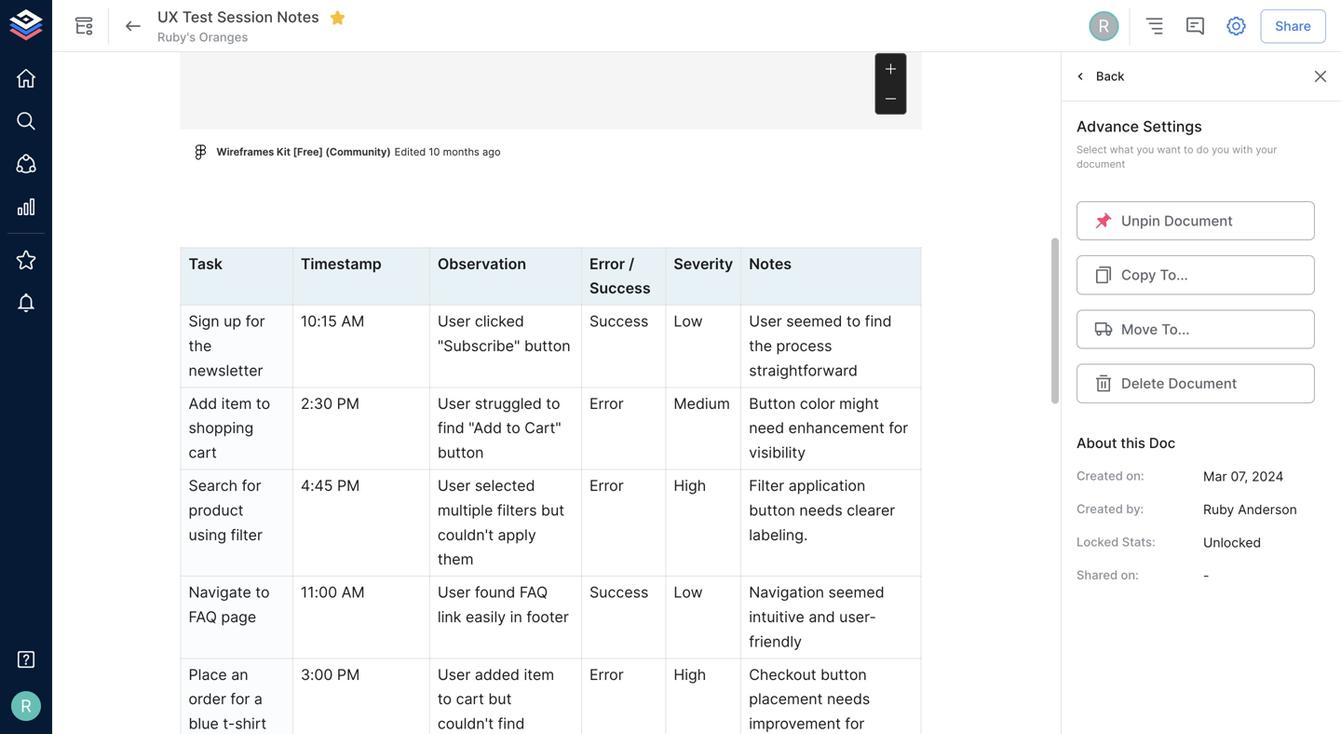 Task type: vqa. For each thing, say whether or not it's contained in the screenshot.
Scope Of Work IMAGE
no



Task type: describe. For each thing, give the bounding box(es) containing it.
footer
[[527, 608, 569, 626]]

this
[[1121, 434, 1146, 451]]

want
[[1157, 143, 1181, 156]]

unpin document
[[1122, 212, 1233, 229]]

clicked
[[475, 312, 524, 330]]

place
[[189, 665, 227, 684]]

created on:
[[1077, 468, 1145, 483]]

in
[[510, 608, 522, 626]]

need
[[749, 419, 785, 437]]

blue
[[189, 715, 219, 733]]

test
[[182, 8, 213, 26]]

faq for user found faq link easily in footer
[[520, 583, 548, 601]]

the inside sign up for the newsletter
[[189, 337, 212, 355]]

"subscribe"
[[438, 337, 520, 355]]

find for user struggled to find "add to cart" button
[[438, 419, 465, 437]]

advance
[[1077, 117, 1139, 136]]

created by:
[[1077, 502, 1144, 516]]

about this doc
[[1077, 434, 1176, 451]]

for inside 'place an order for a blue t-shirt'
[[231, 690, 250, 708]]

stats:
[[1122, 535, 1156, 549]]

locked stats:
[[1077, 535, 1156, 549]]

up
[[224, 312, 241, 330]]

user found faq link easily in footer
[[438, 583, 569, 626]]

2024
[[1252, 468, 1284, 484]]

to... for copy to...
[[1160, 266, 1189, 283]]

show wiki image
[[73, 15, 95, 37]]

user for user seemed to find the process straightforward
[[749, 312, 782, 330]]

ux test session notes
[[157, 8, 319, 26]]

improvement
[[749, 715, 841, 733]]

mar 07, 2024
[[1204, 468, 1284, 484]]

created for created on:
[[1077, 468, 1123, 483]]

document for unpin document
[[1164, 212, 1233, 229]]

low for navigation seemed intuitive and user- friendly
[[674, 583, 703, 601]]

user selected multiple filters but couldn't apply them
[[438, 477, 569, 568]]

using
[[189, 526, 226, 544]]

1 success from the top
[[590, 279, 651, 297]]

to inside user added item to cart but couldn't fi
[[438, 690, 452, 708]]

struggled
[[475, 394, 542, 413]]

button
[[749, 394, 796, 413]]

a
[[254, 690, 263, 708]]

intuitive
[[749, 608, 805, 626]]

1 vertical spatial notes
[[749, 255, 792, 273]]

delete document
[[1122, 375, 1237, 392]]

faq for navigate to faq page
[[189, 608, 217, 626]]

user-
[[840, 608, 876, 626]]

timestamp
[[301, 255, 382, 273]]

user struggled to find "add to cart" button
[[438, 394, 566, 462]]

2 you from the left
[[1212, 143, 1230, 156]]

process
[[776, 337, 832, 355]]

order
[[189, 690, 226, 708]]

session
[[217, 8, 273, 26]]

move
[[1122, 321, 1158, 338]]

labeling.
[[749, 526, 808, 544]]

4:45
[[301, 477, 333, 495]]

error inside error / success
[[590, 255, 625, 273]]

search for product using filter
[[189, 477, 266, 544]]

copy to... button
[[1077, 255, 1315, 295]]

11:00 am
[[301, 583, 365, 601]]

-
[[1204, 568, 1210, 584]]

to... for move to...
[[1162, 321, 1190, 338]]

document for delete document
[[1169, 375, 1237, 392]]

to inside 'advance settings select what you want to do you with your document'
[[1184, 143, 1194, 156]]

oranges
[[199, 30, 248, 44]]

place an order for a blue t-shirt
[[189, 665, 267, 733]]

move to... button
[[1077, 310, 1315, 349]]

for inside button color might need enhancement for visibility
[[889, 419, 909, 437]]

shared on:
[[1077, 568, 1139, 582]]

found
[[475, 583, 516, 601]]

product
[[189, 501, 244, 519]]

high for checkout button placement needs improvement f
[[674, 665, 706, 684]]

document
[[1077, 158, 1126, 170]]

settings
[[1143, 117, 1203, 136]]

checkout
[[749, 665, 817, 684]]

couldn't inside user added item to cart but couldn't fi
[[438, 715, 494, 733]]

couldn't inside user selected multiple filters but couldn't apply them
[[438, 526, 494, 544]]

them
[[438, 550, 474, 568]]

ruby's oranges
[[157, 30, 248, 44]]

4:45 pm
[[301, 477, 360, 495]]

navigate to faq page
[[189, 583, 274, 626]]

needs for clearer
[[800, 501, 843, 519]]

am for 11:00 am
[[342, 583, 365, 601]]

share button
[[1261, 9, 1327, 43]]

user added item to cart but couldn't fi
[[438, 665, 559, 734]]

3:00
[[301, 665, 333, 684]]

unpin
[[1122, 212, 1161, 229]]

cart for shopping
[[189, 444, 217, 462]]

am for 10:15 am
[[341, 312, 365, 330]]

3:00 pm
[[301, 665, 360, 684]]

11:00
[[301, 583, 337, 601]]

shopping
[[189, 419, 254, 437]]

sign
[[189, 312, 219, 330]]

user for user selected multiple filters but couldn't apply them
[[438, 477, 471, 495]]

to inside add item to shopping cart
[[256, 394, 270, 413]]

multiple
[[438, 501, 493, 519]]

enhancement
[[789, 419, 885, 437]]

about
[[1077, 434, 1117, 451]]

error for user selected multiple filters but couldn't apply them
[[590, 477, 624, 495]]

filter
[[749, 477, 785, 495]]

find for user seemed to find the process straightforward
[[865, 312, 892, 330]]

1 vertical spatial r button
[[6, 686, 47, 727]]

pm for 4:45 pm
[[337, 477, 360, 495]]

seemed for user
[[786, 312, 843, 330]]

delete document button
[[1077, 364, 1315, 403]]

to up cart"
[[546, 394, 560, 413]]

for inside search for product using filter
[[242, 477, 261, 495]]

back
[[1096, 69, 1125, 83]]

sign up for the newsletter
[[189, 312, 269, 380]]

button inside checkout button placement needs improvement f
[[821, 665, 867, 684]]

created for created by:
[[1077, 502, 1123, 516]]

by:
[[1127, 502, 1144, 516]]



Task type: locate. For each thing, give the bounding box(es) containing it.
2 error from the top
[[590, 394, 624, 413]]

1 horizontal spatial item
[[524, 665, 554, 684]]

navigation
[[749, 583, 824, 601]]

document inside delete document button
[[1169, 375, 1237, 392]]

1 vertical spatial cart
[[456, 690, 484, 708]]

button down user-
[[821, 665, 867, 684]]

1 vertical spatial faq
[[189, 608, 217, 626]]

selected
[[475, 477, 535, 495]]

notes
[[277, 8, 319, 26], [749, 255, 792, 273]]

you left want at the top right
[[1137, 143, 1154, 156]]

2 vertical spatial success
[[590, 583, 649, 601]]

seemed inside user seemed to find the process straightforward
[[786, 312, 843, 330]]

needs up improvement
[[827, 690, 870, 708]]

1 high from the top
[[674, 477, 706, 495]]

0 horizontal spatial find
[[438, 419, 465, 437]]

1 vertical spatial on:
[[1121, 568, 1139, 582]]

item inside user added item to cart but couldn't fi
[[524, 665, 554, 684]]

and
[[809, 608, 835, 626]]

pm right 2:30 at the bottom left of page
[[337, 394, 360, 413]]

shared
[[1077, 568, 1118, 582]]

0 vertical spatial find
[[865, 312, 892, 330]]

0 horizontal spatial faq
[[189, 608, 217, 626]]

link
[[438, 608, 462, 626]]

success for user clicked "subscribe" button
[[590, 312, 649, 330]]

to down the struggled on the bottom left of the page
[[506, 419, 521, 437]]

low for user seemed to find the process straightforward
[[674, 312, 703, 330]]

created up locked
[[1077, 502, 1123, 516]]

user clicked "subscribe" button
[[438, 312, 571, 355]]

cart down added
[[456, 690, 484, 708]]

needs inside filter application button needs clearer labeling.
[[800, 501, 843, 519]]

1 horizontal spatial find
[[865, 312, 892, 330]]

anderson
[[1238, 502, 1298, 517]]

find inside user struggled to find "add to cart" button
[[438, 419, 465, 437]]

2 pm from the top
[[337, 477, 360, 495]]

filter
[[231, 526, 263, 544]]

your
[[1256, 143, 1277, 156]]

1 horizontal spatial faq
[[520, 583, 548, 601]]

user inside user seemed to find the process straightforward
[[749, 312, 782, 330]]

faq down navigate
[[189, 608, 217, 626]]

clearer
[[847, 501, 895, 519]]

placement
[[749, 690, 823, 708]]

cart inside user added item to cart but couldn't fi
[[456, 690, 484, 708]]

locked
[[1077, 535, 1119, 549]]

0 vertical spatial pm
[[337, 394, 360, 413]]

with
[[1233, 143, 1253, 156]]

pm right 3:00
[[337, 665, 360, 684]]

delete
[[1122, 375, 1165, 392]]

user seemed to find the process straightforward
[[749, 312, 896, 380]]

1 vertical spatial success
[[590, 312, 649, 330]]

pm for 3:00 pm
[[337, 665, 360, 684]]

might
[[840, 394, 879, 413]]

you right do on the top right
[[1212, 143, 1230, 156]]

1 couldn't from the top
[[438, 526, 494, 544]]

notes right severity
[[749, 255, 792, 273]]

0 horizontal spatial item
[[221, 394, 252, 413]]

to... inside button
[[1160, 266, 1189, 283]]

2 low from the top
[[674, 583, 703, 601]]

find left "add
[[438, 419, 465, 437]]

high for filter application button needs clearer labeling.
[[674, 477, 706, 495]]

remove favorite image
[[329, 9, 346, 26]]

success for user found faq link easily in footer
[[590, 583, 649, 601]]

user inside the user found faq link easily in footer
[[438, 583, 471, 601]]

add
[[189, 394, 217, 413]]

0 vertical spatial document
[[1164, 212, 1233, 229]]

search
[[189, 477, 238, 495]]

error for user added item to cart but couldn't fi
[[590, 665, 624, 684]]

on: right 'shared'
[[1121, 568, 1139, 582]]

faq inside the user found faq link easily in footer
[[520, 583, 548, 601]]

3 pm from the top
[[337, 665, 360, 684]]

1 pm from the top
[[337, 394, 360, 413]]

2:30
[[301, 394, 333, 413]]

user up process
[[749, 312, 782, 330]]

but right filters
[[541, 501, 565, 519]]

go back image
[[122, 15, 144, 37]]

1 low from the top
[[674, 312, 703, 330]]

1 vertical spatial needs
[[827, 690, 870, 708]]

color
[[800, 394, 835, 413]]

user for user clicked "subscribe" button
[[438, 312, 471, 330]]

you
[[1137, 143, 1154, 156], [1212, 143, 1230, 156]]

2 the from the left
[[749, 337, 772, 355]]

0 vertical spatial created
[[1077, 468, 1123, 483]]

1 vertical spatial r
[[21, 696, 32, 716]]

1 you from the left
[[1137, 143, 1154, 156]]

the left process
[[749, 337, 772, 355]]

high left filter
[[674, 477, 706, 495]]

to left do on the top right
[[1184, 143, 1194, 156]]

0 vertical spatial needs
[[800, 501, 843, 519]]

1 the from the left
[[189, 337, 212, 355]]

for right up
[[246, 312, 265, 330]]

0 vertical spatial r
[[1099, 16, 1110, 36]]

10:15
[[301, 312, 337, 330]]

faq inside navigate to faq page
[[189, 608, 217, 626]]

am
[[341, 312, 365, 330], [342, 583, 365, 601]]

user up "multiple"
[[438, 477, 471, 495]]

faq up footer
[[520, 583, 548, 601]]

for left a
[[231, 690, 250, 708]]

0 horizontal spatial the
[[189, 337, 212, 355]]

1 vertical spatial couldn't
[[438, 715, 494, 733]]

0 horizontal spatial r
[[21, 696, 32, 716]]

friendly
[[749, 632, 802, 651]]

seemed up process
[[786, 312, 843, 330]]

page
[[221, 608, 256, 626]]

document down move to... button
[[1169, 375, 1237, 392]]

to inside user seemed to find the process straightforward
[[847, 312, 861, 330]]

1 horizontal spatial r
[[1099, 16, 1110, 36]]

task
[[189, 255, 223, 273]]

cart"
[[525, 419, 562, 437]]

share
[[1276, 18, 1312, 34]]

the inside user seemed to find the process straightforward
[[749, 337, 772, 355]]

cart for to
[[456, 690, 484, 708]]

1 vertical spatial seemed
[[829, 583, 885, 601]]

1 horizontal spatial cart
[[456, 690, 484, 708]]

but inside user selected multiple filters but couldn't apply them
[[541, 501, 565, 519]]

an
[[231, 665, 248, 684]]

user up link
[[438, 583, 471, 601]]

visibility
[[749, 444, 806, 462]]

1 vertical spatial to...
[[1162, 321, 1190, 338]]

ux
[[157, 8, 178, 26]]

find inside user seemed to find the process straightforward
[[865, 312, 892, 330]]

shirt
[[235, 715, 267, 733]]

2 vertical spatial pm
[[337, 665, 360, 684]]

0 horizontal spatial you
[[1137, 143, 1154, 156]]

1 horizontal spatial but
[[541, 501, 565, 519]]

3 error from the top
[[590, 477, 624, 495]]

seemed inside navigation seemed intuitive and user- friendly
[[829, 583, 885, 601]]

1 vertical spatial find
[[438, 419, 465, 437]]

seemed for navigation
[[829, 583, 885, 601]]

am right 11:00
[[342, 583, 365, 601]]

button down filter
[[749, 501, 796, 519]]

needs inside checkout button placement needs improvement f
[[827, 690, 870, 708]]

0 horizontal spatial notes
[[277, 8, 319, 26]]

table of contents image
[[1143, 15, 1166, 37]]

0 vertical spatial item
[[221, 394, 252, 413]]

user inside user added item to cart but couldn't fi
[[438, 665, 471, 684]]

1 horizontal spatial you
[[1212, 143, 1230, 156]]

user inside user selected multiple filters but couldn't apply them
[[438, 477, 471, 495]]

on:
[[1127, 468, 1145, 483], [1121, 568, 1139, 582]]

item up shopping
[[221, 394, 252, 413]]

r
[[1099, 16, 1110, 36], [21, 696, 32, 716]]

notes left remove favorite image
[[277, 8, 319, 26]]

error / success
[[590, 255, 651, 297]]

0 vertical spatial r button
[[1086, 8, 1122, 44]]

the
[[189, 337, 212, 355], [749, 337, 772, 355]]

t-
[[223, 715, 235, 733]]

for right the enhancement
[[889, 419, 909, 437]]

user for user struggled to find "add to cart" button
[[438, 394, 471, 413]]

0 vertical spatial low
[[674, 312, 703, 330]]

item right added
[[524, 665, 554, 684]]

settings image
[[1225, 15, 1248, 37]]

for right search
[[242, 477, 261, 495]]

seemed
[[786, 312, 843, 330], [829, 583, 885, 601]]

1 vertical spatial low
[[674, 583, 703, 601]]

0 vertical spatial couldn't
[[438, 526, 494, 544]]

high left the checkout
[[674, 665, 706, 684]]

checkout button placement needs improvement f
[[749, 665, 875, 734]]

error for user struggled to find "add to cart" button
[[590, 394, 624, 413]]

0 vertical spatial notes
[[277, 8, 319, 26]]

find up might
[[865, 312, 892, 330]]

document up the copy to... button at right top
[[1164, 212, 1233, 229]]

1 vertical spatial document
[[1169, 375, 1237, 392]]

"add
[[469, 419, 502, 437]]

1 vertical spatial item
[[524, 665, 554, 684]]

1 horizontal spatial notes
[[749, 255, 792, 273]]

3 success from the top
[[590, 583, 649, 601]]

button inside user clicked "subscribe" button
[[524, 337, 571, 355]]

button down "add
[[438, 444, 484, 462]]

to up page
[[256, 583, 270, 601]]

couldn't down added
[[438, 715, 494, 733]]

high
[[674, 477, 706, 495], [674, 665, 706, 684]]

for inside sign up for the newsletter
[[246, 312, 265, 330]]

1 vertical spatial high
[[674, 665, 706, 684]]

button
[[524, 337, 571, 355], [438, 444, 484, 462], [749, 501, 796, 519], [821, 665, 867, 684]]

ruby anderson
[[1204, 502, 1298, 517]]

back button
[[1069, 62, 1130, 91]]

cart inside add item to shopping cart
[[189, 444, 217, 462]]

unlocked
[[1204, 535, 1262, 551]]

needs for improvement
[[827, 690, 870, 708]]

0 vertical spatial am
[[341, 312, 365, 330]]

comments image
[[1184, 15, 1207, 37]]

button inside user struggled to find "add to cart" button
[[438, 444, 484, 462]]

user up "add
[[438, 394, 471, 413]]

to... inside button
[[1162, 321, 1190, 338]]

user inside user struggled to find "add to cart" button
[[438, 394, 471, 413]]

0 horizontal spatial r button
[[6, 686, 47, 727]]

pm right 4:45
[[337, 477, 360, 495]]

created down about
[[1077, 468, 1123, 483]]

0 vertical spatial high
[[674, 477, 706, 495]]

to... right copy at the right of page
[[1160, 266, 1189, 283]]

added
[[475, 665, 520, 684]]

0 vertical spatial to...
[[1160, 266, 1189, 283]]

2 success from the top
[[590, 312, 649, 330]]

1 created from the top
[[1077, 468, 1123, 483]]

apply
[[498, 526, 536, 544]]

2 created from the top
[[1077, 502, 1123, 516]]

mar
[[1204, 468, 1227, 484]]

item inside add item to shopping cart
[[221, 394, 252, 413]]

on: down this at bottom right
[[1127, 468, 1145, 483]]

0 vertical spatial seemed
[[786, 312, 843, 330]]

medium
[[674, 394, 730, 413]]

find
[[865, 312, 892, 330], [438, 419, 465, 437]]

1 vertical spatial am
[[342, 583, 365, 601]]

pm
[[337, 394, 360, 413], [337, 477, 360, 495], [337, 665, 360, 684]]

1 error from the top
[[590, 255, 625, 273]]

button color might need enhancement for visibility
[[749, 394, 913, 462]]

needs down application
[[800, 501, 843, 519]]

0 horizontal spatial but
[[488, 690, 512, 708]]

user up "subscribe"
[[438, 312, 471, 330]]

to inside navigate to faq page
[[256, 583, 270, 601]]

0 vertical spatial faq
[[520, 583, 548, 601]]

cart
[[189, 444, 217, 462], [456, 690, 484, 708]]

advance settings select what you want to do you with your document
[[1077, 117, 1277, 170]]

pm for 2:30 pm
[[337, 394, 360, 413]]

but
[[541, 501, 565, 519], [488, 690, 512, 708]]

seemed up user-
[[829, 583, 885, 601]]

2 couldn't from the top
[[438, 715, 494, 733]]

application
[[789, 477, 866, 495]]

on: for shared on:
[[1121, 568, 1139, 582]]

but inside user added item to cart but couldn't fi
[[488, 690, 512, 708]]

move to...
[[1122, 321, 1190, 338]]

0 vertical spatial on:
[[1127, 468, 1145, 483]]

4 error from the top
[[590, 665, 624, 684]]

to down 'newsletter' on the left
[[256, 394, 270, 413]]

select
[[1077, 143, 1107, 156]]

to down link
[[438, 690, 452, 708]]

but down added
[[488, 690, 512, 708]]

2 high from the top
[[674, 665, 706, 684]]

what
[[1110, 143, 1134, 156]]

/
[[629, 255, 635, 273]]

add item to shopping cart
[[189, 394, 275, 462]]

0 vertical spatial cart
[[189, 444, 217, 462]]

0 vertical spatial but
[[541, 501, 565, 519]]

1 vertical spatial created
[[1077, 502, 1123, 516]]

error
[[590, 255, 625, 273], [590, 394, 624, 413], [590, 477, 624, 495], [590, 665, 624, 684]]

1 am from the top
[[341, 312, 365, 330]]

cart down shopping
[[189, 444, 217, 462]]

observation
[[438, 255, 526, 273]]

1 vertical spatial pm
[[337, 477, 360, 495]]

to up straightforward
[[847, 312, 861, 330]]

2 am from the top
[[342, 583, 365, 601]]

ruby's oranges link
[[157, 29, 248, 46]]

0 horizontal spatial cart
[[189, 444, 217, 462]]

user inside user clicked "subscribe" button
[[438, 312, 471, 330]]

1 horizontal spatial the
[[749, 337, 772, 355]]

0 vertical spatial success
[[590, 279, 651, 297]]

couldn't
[[438, 526, 494, 544], [438, 715, 494, 733]]

button inside filter application button needs clearer labeling.
[[749, 501, 796, 519]]

1 vertical spatial but
[[488, 690, 512, 708]]

user for user added item to cart but couldn't fi
[[438, 665, 471, 684]]

couldn't down "multiple"
[[438, 526, 494, 544]]

1 horizontal spatial r button
[[1086, 8, 1122, 44]]

user left added
[[438, 665, 471, 684]]

to... right move
[[1162, 321, 1190, 338]]

ruby
[[1204, 502, 1235, 517]]

button right "subscribe"
[[524, 337, 571, 355]]

the down the sign
[[189, 337, 212, 355]]

copy
[[1122, 266, 1157, 283]]

am right 10:15
[[341, 312, 365, 330]]

on: for created on:
[[1127, 468, 1145, 483]]

user for user found faq link easily in footer
[[438, 583, 471, 601]]



